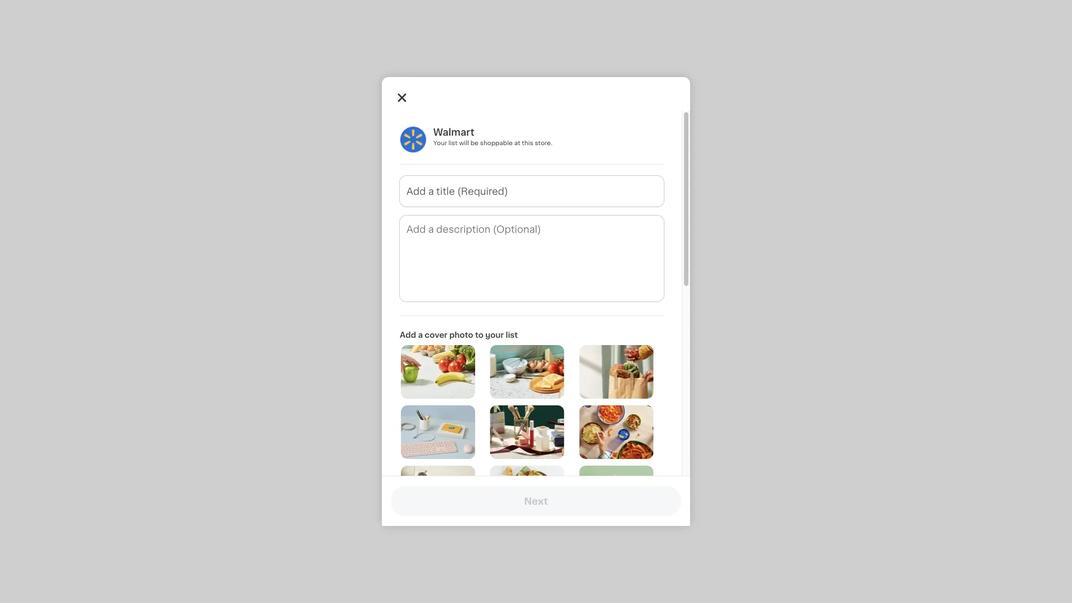 Task type: locate. For each thing, give the bounding box(es) containing it.
be
[[471, 140, 479, 146]]

bowl of nachos covered in cheese. image
[[490, 466, 564, 519]]

1 vertical spatial list
[[506, 331, 518, 339]]

list_add_items dialog
[[382, 77, 690, 603]]

a table with people sitting around it with a bowl of potato chips, doritos, and cheetos. image
[[579, 405, 654, 459]]

a jar of flour, a stick of sliced butter, 3 granny smith apples, a carton of 7 eggs. image
[[401, 466, 475, 519]]

list
[[449, 140, 458, 146], [506, 331, 518, 339]]

a
[[418, 331, 423, 339]]

0 horizontal spatial list
[[449, 140, 458, 146]]

0 vertical spatial list
[[449, 140, 458, 146]]

add
[[400, 331, 416, 339]]

None text field
[[400, 216, 664, 302]]

this
[[522, 140, 533, 146]]

a tabletop of makeup, skincare, and beauty products. image
[[490, 405, 564, 459]]

a keyboard, mouse, notebook, cup of pencils, wire cable. image
[[401, 405, 475, 459]]

1 horizontal spatial list
[[506, 331, 518, 339]]

list down walmart at the left top of page
[[449, 140, 458, 146]]

photo
[[449, 331, 473, 339]]

list right 'your'
[[506, 331, 518, 339]]

a person touching an apple, a banana, a bunch of tomatoes, and an assortment of other vegetables on a counter. image
[[401, 345, 475, 399]]

a person holding a tomato and a grocery bag with a baguette and vegetables. image
[[579, 345, 654, 399]]

list inside walmart your list will be shoppable at this store.
[[449, 140, 458, 146]]

cover
[[425, 331, 448, 339]]

will
[[459, 140, 469, 146]]



Task type: vqa. For each thing, say whether or not it's contained in the screenshot.
STORE.
yes



Task type: describe. For each thing, give the bounding box(es) containing it.
your
[[486, 331, 504, 339]]

walmart logo image
[[400, 126, 427, 153]]

a small bottle of milk, a bowl and a whisk, a carton of 6 eggs, a bunch of tomatoes on the vine, sliced cheese, a head of lettuce, and a loaf of bread. image
[[490, 345, 564, 399]]

Add a title (Required) text field
[[400, 176, 664, 207]]

store.
[[535, 140, 553, 146]]

shoppable
[[480, 140, 513, 146]]

your
[[433, 140, 447, 146]]

to
[[475, 331, 484, 339]]

at
[[514, 140, 520, 146]]

walmart your list will be shoppable at this store.
[[433, 128, 553, 146]]

add a cover photo to your list
[[400, 331, 518, 339]]

two bags of chips open. image
[[579, 466, 654, 519]]

walmart
[[433, 128, 475, 137]]

none text field inside list_add_items dialog
[[400, 216, 664, 302]]



